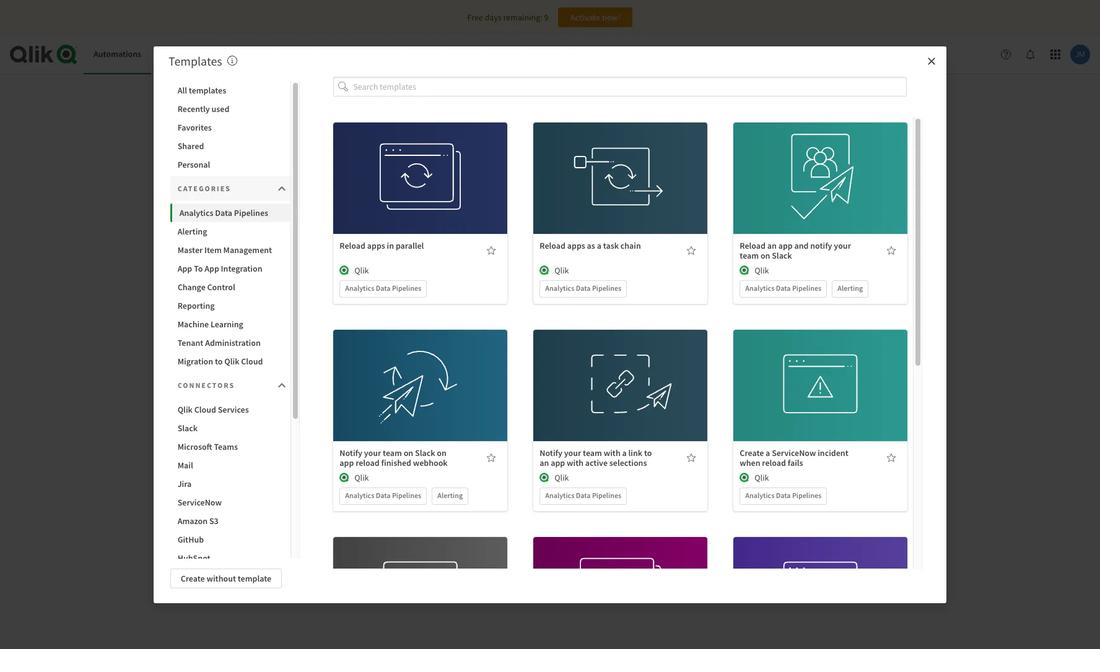 Task type: locate. For each thing, give the bounding box(es) containing it.
1 reload from the left
[[340, 240, 365, 252]]

categories
[[178, 184, 231, 193]]

team inside notify your team with a link to an app with active selections
[[583, 448, 602, 459]]

apps left in
[[367, 240, 385, 252]]

analytics data pipelines down finished
[[345, 491, 421, 501]]

app left to
[[178, 263, 192, 274]]

to right link
[[644, 448, 652, 459]]

1 vertical spatial alerting
[[838, 284, 863, 293]]

jira button
[[170, 475, 290, 493]]

an
[[767, 240, 777, 252], [540, 458, 549, 469]]

do
[[489, 377, 500, 389]]

1 horizontal spatial notify
[[540, 448, 562, 459]]

use
[[396, 159, 410, 170], [596, 159, 610, 170], [796, 159, 810, 170], [396, 367, 410, 378], [596, 367, 610, 378], [796, 367, 810, 378]]

tab list containing automations
[[84, 35, 303, 74]]

1 horizontal spatial slack
[[415, 448, 435, 459]]

2 horizontal spatial alerting
[[838, 284, 863, 293]]

0 vertical spatial to
[[215, 356, 223, 367]]

personal button
[[170, 155, 290, 174]]

2 horizontal spatial reload
[[740, 240, 766, 252]]

add to favorites image for notify your team with a link to an app with active selections
[[687, 453, 696, 463]]

add to favorites image for reload an app and notify your team on slack
[[887, 246, 896, 256]]

add to favorites image
[[486, 246, 496, 256], [687, 246, 696, 256], [486, 453, 496, 463], [687, 453, 696, 463]]

apps
[[367, 240, 385, 252], [567, 240, 585, 252]]

slack right finished
[[415, 448, 435, 459]]

0 horizontal spatial your
[[364, 448, 381, 459]]

automations button
[[84, 35, 151, 74]]

analytics down notify your team with a link to an app with active selections
[[545, 491, 574, 501]]

slack up "microsoft"
[[178, 423, 198, 434]]

qlik inside button
[[224, 356, 239, 367]]

2 horizontal spatial app
[[778, 240, 793, 252]]

finished
[[381, 458, 411, 469]]

templates
[[168, 53, 222, 68]]

0 vertical spatial alerting
[[178, 226, 207, 237]]

app left and
[[778, 240, 793, 252]]

data down reload apps as a task chain
[[576, 284, 591, 293]]

s3
[[209, 516, 218, 527]]

details button for with
[[582, 390, 659, 410]]

analytics data pipelines up alerting button
[[179, 207, 268, 218]]

slack left and
[[772, 250, 792, 261]]

cloud down the administration
[[241, 356, 263, 367]]

apps left as
[[567, 240, 585, 252]]

use template button for on
[[382, 362, 459, 382]]

team inside reload an app and notify your team on slack
[[740, 250, 759, 261]]

your left finished
[[364, 448, 381, 459]]

an inside reload an app and notify your team on slack
[[767, 240, 777, 252]]

on
[[761, 250, 770, 261], [404, 448, 413, 459], [437, 448, 446, 459]]

qlik image down notify your team on slack on app reload finished webhook at the left bottom of page
[[340, 473, 350, 483]]

you do not have any automations yet
[[472, 377, 628, 389]]

to down tenant administration
[[215, 356, 223, 367]]

add to favorites image
[[887, 246, 896, 256], [887, 453, 896, 463]]

qlik cloud services
[[178, 404, 249, 415]]

2 horizontal spatial a
[[766, 448, 770, 459]]

analytics data pipelines button
[[170, 203, 290, 222]]

a inside notify your team with a link to an app with active selections
[[622, 448, 627, 459]]

1 horizontal spatial with
[[604, 448, 620, 459]]

servicenow up amazon s3
[[178, 497, 222, 508]]

1 add to favorites image from the top
[[887, 246, 896, 256]]

your inside notify your team with a link to an app with active selections
[[564, 448, 581, 459]]

reload apps as a task chain
[[540, 240, 641, 252]]

1 horizontal spatial on
[[437, 448, 446, 459]]

servicenow button
[[170, 493, 290, 512]]

qlik image for reload an app and notify your team on slack
[[740, 266, 750, 276]]

reload left in
[[340, 240, 365, 252]]

pipelines down reload an app and notify your team on slack
[[792, 284, 821, 293]]

qlik down reload an app and notify your team on slack
[[755, 265, 769, 276]]

qlik for reload apps in parallel
[[354, 265, 369, 276]]

data
[[215, 207, 232, 218], [376, 284, 391, 293], [576, 284, 591, 293], [776, 284, 791, 293], [376, 491, 391, 501], [576, 491, 591, 501], [776, 491, 791, 501]]

qlik image down notify your team with a link to an app with active selections
[[540, 473, 550, 483]]

metrics button
[[190, 35, 237, 74]]

0 vertical spatial an
[[767, 240, 777, 252]]

create without template button
[[170, 569, 282, 589]]

create for create a servicenow incident when reload fails
[[740, 448, 764, 459]]

create inside create a servicenow incident when reload fails
[[740, 448, 764, 459]]

cloud down connectors
[[194, 404, 216, 415]]

use template button for a
[[582, 155, 659, 175]]

your right "notify"
[[834, 240, 851, 252]]

selections
[[609, 458, 647, 469]]

a right when
[[766, 448, 770, 459]]

2 reload from the left
[[762, 458, 786, 469]]

2 reload from the left
[[540, 240, 566, 252]]

1 horizontal spatial app
[[205, 263, 219, 274]]

2 horizontal spatial slack
[[772, 250, 792, 261]]

migration to qlik cloud
[[178, 356, 263, 367]]

team left selections
[[583, 448, 602, 459]]

a right as
[[597, 240, 601, 252]]

servicenow inside button
[[178, 497, 222, 508]]

notify left finished
[[340, 448, 362, 459]]

and
[[794, 240, 809, 252]]

1 vertical spatial cloud
[[194, 404, 216, 415]]

2 add to favorites image from the top
[[887, 453, 896, 463]]

notify for reload
[[340, 448, 362, 459]]

0 horizontal spatial app
[[178, 263, 192, 274]]

use for with
[[596, 367, 610, 378]]

reload left fails
[[762, 458, 786, 469]]

qlik down "reload apps in parallel"
[[354, 265, 369, 276]]

2 horizontal spatial on
[[761, 250, 770, 261]]

create down have
[[521, 404, 546, 415]]

an left and
[[767, 240, 777, 252]]

control
[[207, 282, 235, 293]]

microsoft
[[178, 441, 212, 452]]

use template button for with
[[582, 362, 659, 382]]

analytics data pipelines down fails
[[745, 491, 821, 501]]

qlik image for reload apps in parallel
[[340, 266, 350, 276]]

alerting for notify your team on slack on app reload finished webhook
[[437, 491, 463, 501]]

not
[[502, 377, 517, 389]]

cloud inside button
[[241, 356, 263, 367]]

with left active
[[567, 458, 583, 469]]

any
[[541, 377, 557, 389]]

incident
[[818, 448, 848, 459]]

2 vertical spatial alerting
[[437, 491, 463, 501]]

0 horizontal spatial reload
[[340, 240, 365, 252]]

qlik image
[[540, 266, 550, 276], [540, 473, 550, 483], [740, 473, 750, 483]]

qlik down when
[[755, 473, 769, 484]]

slack inside reload an app and notify your team on slack
[[772, 250, 792, 261]]

analytics data pipelines inside button
[[179, 207, 268, 218]]

qlik down notify your team with a link to an app with active selections
[[555, 473, 569, 484]]

your inside notify your team on slack on app reload finished webhook
[[364, 448, 381, 459]]

github button
[[170, 531, 290, 549]]

use for and
[[796, 159, 810, 170]]

1 apps from the left
[[367, 240, 385, 252]]

2 notify from the left
[[540, 448, 562, 459]]

analytics data pipelines down "reload apps in parallel"
[[345, 284, 421, 293]]

task
[[603, 240, 619, 252]]

qlik down notify your team on slack on app reload finished webhook at the left bottom of page
[[354, 473, 369, 484]]

add to favorites image for create a servicenow incident when reload fails
[[887, 453, 896, 463]]

an left active
[[540, 458, 549, 469]]

in
[[387, 240, 394, 252]]

reload for reload apps as a task chain
[[540, 240, 566, 252]]

reload left as
[[540, 240, 566, 252]]

activate
[[570, 12, 600, 23]]

data down finished
[[376, 491, 391, 501]]

analytics inside button
[[179, 207, 213, 218]]

1 horizontal spatial alerting
[[437, 491, 463, 501]]

jira
[[178, 478, 192, 490]]

1 vertical spatial to
[[644, 448, 652, 459]]

reload left and
[[740, 240, 766, 252]]

create for create without template
[[181, 573, 205, 584]]

team for notify your team with a link to an app with active selections
[[583, 448, 602, 459]]

create for create automation
[[521, 404, 546, 415]]

1 vertical spatial slack
[[178, 423, 198, 434]]

your left active
[[564, 448, 581, 459]]

data down active
[[576, 491, 591, 501]]

app left active
[[551, 458, 565, 469]]

1 horizontal spatial app
[[551, 458, 565, 469]]

integration
[[221, 263, 262, 274]]

template for and
[[812, 159, 845, 170]]

analytics down when
[[745, 491, 774, 501]]

team for notify your team on slack on app reload finished webhook
[[383, 448, 402, 459]]

notify inside notify your team with a link to an app with active selections
[[540, 448, 562, 459]]

1 horizontal spatial to
[[644, 448, 652, 459]]

1 horizontal spatial cloud
[[241, 356, 263, 367]]

personal
[[178, 159, 210, 170]]

analytics data pipelines down active
[[545, 491, 621, 501]]

0 horizontal spatial apps
[[367, 240, 385, 252]]

slack inside notify your team on slack on app reload finished webhook
[[415, 448, 435, 459]]

notify
[[340, 448, 362, 459], [540, 448, 562, 459]]

without
[[207, 573, 236, 584]]

with left link
[[604, 448, 620, 459]]

apps for as
[[567, 240, 585, 252]]

github
[[178, 534, 204, 545]]

reload inside notify your team on slack on app reload finished webhook
[[356, 458, 380, 469]]

analytics
[[179, 207, 213, 218], [345, 284, 374, 293], [545, 284, 574, 293], [745, 284, 774, 293], [345, 491, 374, 501], [545, 491, 574, 501], [745, 491, 774, 501]]

use template for and
[[796, 159, 845, 170]]

have
[[519, 377, 539, 389]]

1 horizontal spatial an
[[767, 240, 777, 252]]

qlik down connectors
[[178, 404, 193, 415]]

0 horizontal spatial slack
[[178, 423, 198, 434]]

recently
[[178, 103, 210, 114]]

analytics down reload an app and notify your team on slack
[[745, 284, 774, 293]]

app to app integration
[[178, 263, 262, 274]]

analytics down "reload apps in parallel"
[[345, 284, 374, 293]]

tab list
[[84, 35, 303, 74]]

1 horizontal spatial servicenow
[[772, 448, 816, 459]]

qlik for notify your team on slack on app reload finished webhook
[[354, 473, 369, 484]]

0 vertical spatial servicenow
[[772, 448, 816, 459]]

notify down create automation button
[[540, 448, 562, 459]]

qlik down reload apps as a task chain
[[555, 265, 569, 276]]

slack button
[[170, 419, 290, 438]]

app
[[178, 263, 192, 274], [205, 263, 219, 274]]

2 vertical spatial create
[[181, 573, 205, 584]]

days
[[485, 12, 502, 23]]

team left webhook
[[383, 448, 402, 459]]

all templates button
[[170, 81, 290, 99]]

0 horizontal spatial an
[[540, 458, 549, 469]]

0 horizontal spatial alerting
[[178, 226, 207, 237]]

a left link
[[622, 448, 627, 459]]

qlik down the administration
[[224, 356, 239, 367]]

2 horizontal spatial your
[[834, 240, 851, 252]]

machine learning button
[[170, 315, 290, 334]]

on inside reload an app and notify your team on slack
[[761, 250, 770, 261]]

amazon
[[178, 516, 208, 527]]

0 vertical spatial slack
[[772, 250, 792, 261]]

qlik image for reload apps as a task chain
[[540, 266, 550, 276]]

1 vertical spatial servicenow
[[178, 497, 222, 508]]

servicenow inside create a servicenow incident when reload fails
[[772, 448, 816, 459]]

servicenow left incident
[[772, 448, 816, 459]]

1 vertical spatial an
[[540, 458, 549, 469]]

qlik image down when
[[740, 473, 750, 483]]

1 horizontal spatial reload
[[762, 458, 786, 469]]

2 vertical spatial slack
[[415, 448, 435, 459]]

qlik image down reload an app and notify your team on slack
[[740, 266, 750, 276]]

1 notify from the left
[[340, 448, 362, 459]]

analytics down categories
[[179, 207, 213, 218]]

details button for a
[[582, 182, 659, 202]]

add to favorites image for notify your team on slack on app reload finished webhook
[[486, 453, 496, 463]]

app left finished
[[340, 458, 354, 469]]

management
[[223, 244, 272, 256]]

a
[[597, 240, 601, 252], [622, 448, 627, 459], [766, 448, 770, 459]]

0 horizontal spatial create
[[181, 573, 205, 584]]

qlik
[[354, 265, 369, 276], [555, 265, 569, 276], [755, 265, 769, 276], [224, 356, 239, 367], [178, 404, 193, 415], [354, 473, 369, 484], [555, 473, 569, 484], [755, 473, 769, 484]]

0 vertical spatial add to favorites image
[[887, 246, 896, 256]]

data up alerting button
[[215, 207, 232, 218]]

1 horizontal spatial your
[[564, 448, 581, 459]]

qlik image down "reload apps in parallel"
[[340, 266, 350, 276]]

data inside analytics data pipelines button
[[215, 207, 232, 218]]

app inside notify your team on slack on app reload finished webhook
[[340, 458, 354, 469]]

close image
[[927, 56, 937, 66]]

qlik image
[[340, 266, 350, 276], [740, 266, 750, 276], [340, 473, 350, 483]]

2 horizontal spatial create
[[740, 448, 764, 459]]

services
[[218, 404, 249, 415]]

reload
[[356, 458, 380, 469], [762, 458, 786, 469]]

notify inside notify your team on slack on app reload finished webhook
[[340, 448, 362, 459]]

0 horizontal spatial team
[[383, 448, 402, 459]]

0 horizontal spatial reload
[[356, 458, 380, 469]]

analytics data pipelines
[[179, 207, 268, 218], [345, 284, 421, 293], [545, 284, 621, 293], [745, 284, 821, 293], [345, 491, 421, 501], [545, 491, 621, 501], [745, 491, 821, 501]]

2 apps from the left
[[567, 240, 585, 252]]

0 vertical spatial create
[[521, 404, 546, 415]]

app right to
[[205, 263, 219, 274]]

0 horizontal spatial to
[[215, 356, 223, 367]]

1 vertical spatial add to favorites image
[[887, 453, 896, 463]]

remaining:
[[503, 12, 542, 23]]

details for with
[[608, 394, 633, 405]]

notify your team on slack on app reload finished webhook
[[340, 448, 448, 469]]

1 horizontal spatial reload
[[540, 240, 566, 252]]

template for incident
[[812, 367, 845, 378]]

use template for a
[[596, 159, 645, 170]]

reload
[[340, 240, 365, 252], [540, 240, 566, 252], [740, 240, 766, 252]]

use for a
[[596, 159, 610, 170]]

team left and
[[740, 250, 759, 261]]

1 vertical spatial create
[[740, 448, 764, 459]]

3 reload from the left
[[740, 240, 766, 252]]

team inside notify your team on slack on app reload finished webhook
[[383, 448, 402, 459]]

details button
[[382, 182, 459, 202], [582, 182, 659, 202], [782, 182, 859, 202], [382, 390, 459, 410], [582, 390, 659, 410], [782, 390, 859, 410]]

amazon s3
[[178, 516, 218, 527]]

0 horizontal spatial servicenow
[[178, 497, 222, 508]]

details button for incident
[[782, 390, 859, 410]]

amazon s3 button
[[170, 512, 290, 531]]

0 horizontal spatial cloud
[[194, 404, 216, 415]]

your inside reload an app and notify your team on slack
[[834, 240, 851, 252]]

reload left finished
[[356, 458, 380, 469]]

pipelines up alerting button
[[234, 207, 268, 218]]

create down hubspot
[[181, 573, 205, 584]]

reload inside reload an app and notify your team on slack
[[740, 240, 766, 252]]

1 horizontal spatial a
[[622, 448, 627, 459]]

details for and
[[808, 187, 833, 198]]

your for notify your team with a link to an app with active selections
[[564, 448, 581, 459]]

create automation button
[[499, 399, 601, 419]]

0 horizontal spatial notify
[[340, 448, 362, 459]]

app inside notify your team with a link to an app with active selections
[[551, 458, 565, 469]]

1 reload from the left
[[356, 458, 380, 469]]

create left fails
[[740, 448, 764, 459]]

1 horizontal spatial team
[[583, 448, 602, 459]]

qlik image for create a servicenow incident when reload fails
[[740, 473, 750, 483]]

0 vertical spatial cloud
[[241, 356, 263, 367]]

slack
[[772, 250, 792, 261], [178, 423, 198, 434], [415, 448, 435, 459]]

connectors
[[178, 381, 235, 390]]

1 horizontal spatial create
[[521, 404, 546, 415]]

details
[[408, 187, 433, 198], [608, 187, 633, 198], [808, 187, 833, 198], [408, 394, 433, 405], [608, 394, 633, 405], [808, 394, 833, 405]]

automation
[[547, 404, 591, 415]]

create automation
[[521, 404, 591, 415]]

qlik image down reload apps as a task chain
[[540, 266, 550, 276]]

use template button for and
[[782, 155, 859, 175]]

use template for with
[[596, 367, 645, 378]]

automations
[[94, 48, 141, 60]]

use template for parallel
[[396, 159, 445, 170]]

details button for on
[[382, 390, 459, 410]]

use template for on
[[396, 367, 445, 378]]

templates are pre-built automations that help you automate common business workflows. get started by selecting one of the pre-built templates or choose the blank canvas to build an automation from scratch. image
[[227, 55, 237, 65]]

0 horizontal spatial app
[[340, 458, 354, 469]]

microsoft teams
[[178, 441, 238, 452]]

use template button for incident
[[782, 362, 859, 382]]

teams
[[214, 441, 238, 452]]

1 horizontal spatial apps
[[567, 240, 585, 252]]

2 horizontal spatial team
[[740, 250, 759, 261]]



Task type: describe. For each thing, give the bounding box(es) containing it.
master
[[178, 244, 203, 256]]

mail button
[[170, 456, 290, 475]]

cloud inside button
[[194, 404, 216, 415]]

machine learning
[[178, 319, 243, 330]]

details button for parallel
[[382, 182, 459, 202]]

webhook
[[413, 458, 448, 469]]

qlik for reload apps as a task chain
[[555, 265, 569, 276]]

reload inside create a servicenow incident when reload fails
[[762, 458, 786, 469]]

now!
[[602, 12, 621, 23]]

when
[[740, 458, 760, 469]]

analytics down reload apps as a task chain
[[545, 284, 574, 293]]

migration
[[178, 356, 213, 367]]

add to favorites image for reload apps in parallel
[[486, 246, 496, 256]]

recently used button
[[170, 99, 290, 118]]

tenant administration
[[178, 337, 261, 348]]

free days remaining: 9
[[467, 12, 548, 23]]

templates are pre-built automations that help you automate common business workflows. get started by selecting one of the pre-built templates or choose the blank canvas to build an automation from scratch. tooltip
[[227, 53, 237, 68]]

use for parallel
[[396, 159, 410, 170]]

pipelines down task
[[592, 284, 621, 293]]

master item management button
[[170, 241, 290, 259]]

favorites button
[[170, 118, 290, 137]]

master item management
[[178, 244, 272, 256]]

you
[[472, 377, 487, 389]]

learning
[[211, 319, 243, 330]]

use template for incident
[[796, 367, 845, 378]]

details button for and
[[782, 182, 859, 202]]

reload apps in parallel
[[340, 240, 424, 252]]

qlik image for notify your team with a link to an app with active selections
[[540, 473, 550, 483]]

details for incident
[[808, 394, 833, 405]]

analytics data pipelines down reload an app and notify your team on slack
[[745, 284, 821, 293]]

tenant
[[178, 337, 203, 348]]

change control
[[178, 282, 235, 293]]

an inside notify your team with a link to an app with active selections
[[540, 458, 549, 469]]

favorites
[[178, 122, 212, 133]]

hubspot button
[[170, 549, 290, 568]]

analytics data pipelines down reload apps as a task chain
[[545, 284, 621, 293]]

1 app from the left
[[178, 263, 192, 274]]

to inside notify your team with a link to an app with active selections
[[644, 448, 652, 459]]

qlik for create a servicenow incident when reload fails
[[755, 473, 769, 484]]

reload an app and notify your team on slack
[[740, 240, 851, 261]]

qlik inside button
[[178, 404, 193, 415]]

app to app integration button
[[170, 259, 290, 278]]

mail
[[178, 460, 193, 471]]

notify for an
[[540, 448, 562, 459]]

active
[[585, 458, 608, 469]]

reload for reload apps in parallel
[[340, 240, 365, 252]]

change control button
[[170, 278, 290, 296]]

connectors button
[[170, 373, 290, 398]]

to inside button
[[215, 356, 223, 367]]

pipelines inside button
[[234, 207, 268, 218]]

template for on
[[411, 367, 445, 378]]

shared button
[[170, 137, 290, 155]]

alerting inside button
[[178, 226, 207, 237]]

a inside create a servicenow incident when reload fails
[[766, 448, 770, 459]]

details for on
[[408, 394, 433, 405]]

recently used
[[178, 103, 229, 114]]

Search templates text field
[[353, 76, 907, 97]]

fails
[[788, 458, 803, 469]]

data down "reload apps in parallel"
[[376, 284, 391, 293]]

reporting button
[[170, 296, 290, 315]]

template for parallel
[[411, 159, 445, 170]]

activate now! link
[[558, 7, 633, 27]]

data down fails
[[776, 491, 791, 501]]

reload for reload an app and notify your team on slack
[[740, 240, 766, 252]]

templates
[[189, 85, 226, 96]]

change
[[178, 282, 205, 293]]

qlik for notify your team with a link to an app with active selections
[[555, 473, 569, 484]]

create without template
[[181, 573, 271, 584]]

alerting for reload an app and notify your team on slack
[[838, 284, 863, 293]]

all templates
[[178, 85, 226, 96]]

9
[[544, 12, 548, 23]]

app inside reload an app and notify your team on slack
[[778, 240, 793, 252]]

pipelines down active
[[592, 491, 621, 501]]

parallel
[[396, 240, 424, 252]]

qlik cloud services button
[[170, 400, 290, 419]]

yet
[[615, 377, 628, 389]]

pipelines down fails
[[792, 491, 821, 501]]

link
[[628, 448, 642, 459]]

add to favorites image for reload apps as a task chain
[[687, 246, 696, 256]]

metrics
[[200, 48, 227, 60]]

reporting
[[178, 300, 215, 311]]

template for a
[[611, 159, 645, 170]]

use for on
[[396, 367, 410, 378]]

as
[[587, 240, 595, 252]]

slack inside button
[[178, 423, 198, 434]]

notify your team with a link to an app with active selections
[[540, 448, 652, 469]]

details for a
[[608, 187, 633, 198]]

qlik for reload an app and notify your team on slack
[[755, 265, 769, 276]]

automations
[[559, 377, 613, 389]]

template for with
[[611, 367, 645, 378]]

0 horizontal spatial on
[[404, 448, 413, 459]]

migration to qlik cloud button
[[170, 352, 290, 371]]

analytics down notify your team on slack on app reload finished webhook at the left bottom of page
[[345, 491, 374, 501]]

machine
[[178, 319, 209, 330]]

use template button for parallel
[[382, 155, 459, 175]]

data down reload an app and notify your team on slack
[[776, 284, 791, 293]]

pipelines down 'parallel'
[[392, 284, 421, 293]]

your for notify your team on slack on app reload finished webhook
[[364, 448, 381, 459]]

use for incident
[[796, 367, 810, 378]]

alerting button
[[170, 222, 290, 241]]

item
[[204, 244, 222, 256]]

microsoft teams button
[[170, 438, 290, 456]]

0 horizontal spatial a
[[597, 240, 601, 252]]

0 horizontal spatial with
[[567, 458, 583, 469]]

hubspot
[[178, 553, 210, 564]]

tenant administration button
[[170, 334, 290, 352]]

qlik image for notify your team on slack on app reload finished webhook
[[340, 473, 350, 483]]

all
[[178, 85, 187, 96]]

pipelines down finished
[[392, 491, 421, 501]]

categories button
[[170, 176, 290, 201]]

used
[[212, 103, 229, 114]]

details for parallel
[[408, 187, 433, 198]]

chain
[[621, 240, 641, 252]]

notify
[[810, 240, 832, 252]]

activate now!
[[570, 12, 621, 23]]

2 app from the left
[[205, 263, 219, 274]]

apps for in
[[367, 240, 385, 252]]

create a servicenow incident when reload fails
[[740, 448, 848, 469]]

runs
[[161, 48, 180, 60]]

free
[[467, 12, 483, 23]]

connections
[[246, 48, 293, 60]]

runs button
[[151, 35, 190, 74]]



Task type: vqa. For each thing, say whether or not it's contained in the screenshot.
Channel
no



